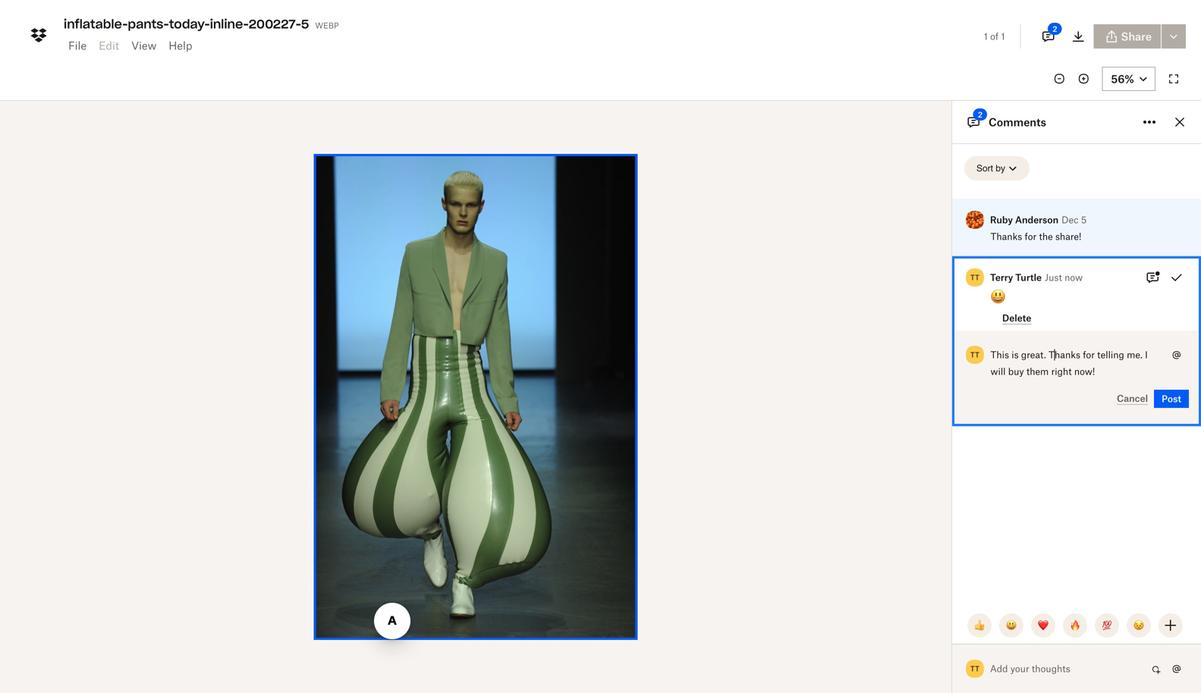 Task type: locate. For each thing, give the bounding box(es) containing it.
😃
[[991, 287, 1006, 306], [1006, 620, 1017, 632]]

1 horizontal spatial 2
[[1053, 24, 1058, 34]]

tt left this at the right of the page
[[971, 350, 980, 360]]

1 vertical spatial the
[[1039, 231, 1053, 242]]

1 right of
[[1001, 31, 1005, 42]]

ruby anderson image
[[966, 211, 984, 229]]

file button
[[62, 33, 93, 58]]

1 horizontal spatial 1
[[1001, 31, 1005, 42]]

your inside alert
[[80, 9, 102, 22]]

0 vertical spatial thanks
[[991, 231, 1022, 242]]

the left best
[[167, 9, 183, 22]]

Reply text field
[[991, 343, 1168, 384]]

1 horizontal spatial 5
[[1081, 214, 1087, 226]]

for
[[150, 9, 164, 22], [1025, 231, 1037, 242], [1083, 349, 1095, 361]]

for down anderson
[[1025, 231, 1037, 242]]

🔥 button
[[1063, 614, 1087, 638]]

help
[[169, 39, 192, 52]]

ruby anderson dec 5 thanks for the share!
[[990, 214, 1087, 242]]

great.
[[1021, 349, 1046, 361]]

2 horizontal spatial for
[[1083, 349, 1095, 361]]

😣
[[1134, 620, 1144, 632]]

inflatable-
[[64, 16, 128, 32]]

0 horizontal spatial for
[[150, 9, 164, 22]]

0 horizontal spatial 5
[[301, 16, 309, 32]]

for inside ruby anderson dec 5 thanks for the share!
[[1025, 231, 1037, 242]]

0 vertical spatial the
[[167, 9, 183, 22]]

sort by button
[[965, 156, 1030, 181]]

❤️
[[1038, 620, 1049, 632]]

buy
[[1008, 366, 1024, 378]]

me.
[[1127, 349, 1143, 361]]

your right "add"
[[1011, 664, 1030, 675]]

2 vertical spatial for
[[1083, 349, 1095, 361]]

dec
[[1062, 214, 1079, 226]]

way
[[211, 9, 231, 22]]

telling
[[1097, 349, 1125, 361]]

dropbox image
[[27, 23, 51, 47]]

5
[[301, 16, 309, 32], [1081, 214, 1087, 226]]

1 vertical spatial 5
[[1081, 214, 1087, 226]]

cancel
[[1117, 393, 1148, 404]]

your up file popup button
[[80, 9, 102, 22]]

thanks down ruby
[[991, 231, 1022, 242]]

1 vertical spatial thanks
[[1049, 349, 1081, 361]]

0 horizontal spatial your
[[80, 9, 102, 22]]

for up now!
[[1083, 349, 1095, 361]]

1 of 1
[[984, 31, 1005, 42]]

close right sidebar image
[[1171, 113, 1189, 131]]

the down anderson
[[1039, 231, 1053, 242]]

by
[[996, 163, 1006, 174]]

1 horizontal spatial the
[[1039, 231, 1053, 242]]

💯
[[1102, 620, 1113, 632]]

1 vertical spatial for
[[1025, 231, 1037, 242]]

delete button
[[1002, 313, 1032, 325]]

and
[[308, 9, 326, 22]]

1 horizontal spatial for
[[1025, 231, 1037, 242]]

thanks
[[991, 231, 1022, 242], [1049, 349, 1081, 361]]

tt
[[971, 273, 980, 282], [971, 350, 980, 360], [971, 664, 980, 674]]

tt left "add"
[[971, 664, 980, 674]]

1 horizontal spatial your
[[1011, 664, 1030, 675]]

0 horizontal spatial the
[[167, 9, 183, 22]]

help button
[[163, 33, 198, 58]]

2 vertical spatial tt
[[971, 664, 980, 674]]

0 vertical spatial 5
[[301, 16, 309, 32]]

😃 down terry
[[991, 287, 1006, 306]]

0 horizontal spatial 2
[[978, 110, 983, 119]]

0 horizontal spatial thanks
[[991, 231, 1022, 242]]

your for dropbox
[[80, 9, 102, 22]]

anywhere.
[[384, 9, 435, 22]]

this is great. thanks for telling me. i will buy them right now!
[[991, 349, 1150, 378]]

2 right 1 of 1
[[1053, 24, 1058, 34]]

tt left terry
[[971, 273, 980, 282]]

1 horizontal spatial 😃
[[1006, 620, 1017, 632]]

inline-
[[210, 16, 249, 32]]

upgrade your dropbox for the best way to store, share and work from anywhere. alert
[[0, 0, 1201, 31]]

56%
[[1111, 72, 1135, 85]]

anderson
[[1015, 214, 1059, 226]]

❤️ button
[[1031, 614, 1056, 638]]

0 vertical spatial tt
[[971, 273, 980, 282]]

1 horizontal spatial thanks
[[1049, 349, 1081, 361]]

webp
[[315, 18, 339, 31]]

0 vertical spatial your
[[80, 9, 102, 22]]

1
[[984, 31, 988, 42], [1001, 31, 1005, 42]]

1 vertical spatial 😃
[[1006, 620, 1017, 632]]

upgrade
[[33, 9, 77, 22]]

1 vertical spatial your
[[1011, 664, 1030, 675]]

2 left comments
[[978, 110, 983, 119]]

turtle
[[1016, 272, 1042, 283]]

1 vertical spatial tt
[[971, 350, 980, 360]]

now
[[1065, 272, 1083, 283]]

now!
[[1074, 366, 1095, 378]]

0 vertical spatial for
[[150, 9, 164, 22]]

for right dropbox
[[150, 9, 164, 22]]

0 vertical spatial 2
[[1053, 24, 1058, 34]]

3 tt from the top
[[971, 664, 980, 674]]

your
[[80, 9, 102, 22], [1011, 664, 1030, 675]]

💯 button
[[1095, 614, 1119, 638]]

1 vertical spatial 2
[[978, 110, 983, 119]]

store,
[[247, 9, 274, 22]]

for inside alert
[[150, 9, 164, 22]]

thanks up right
[[1049, 349, 1081, 361]]

1 left of
[[984, 31, 988, 42]]

5 left the webp
[[301, 16, 309, 32]]

the
[[167, 9, 183, 22], [1039, 231, 1053, 242]]

0 horizontal spatial 😃
[[991, 287, 1006, 306]]

5 right dec
[[1081, 214, 1087, 226]]

😃 left ❤️
[[1006, 620, 1017, 632]]

pants-
[[128, 16, 169, 32]]

2
[[1053, 24, 1058, 34], [978, 110, 983, 119]]

from
[[357, 9, 381, 22]]

ruby
[[990, 214, 1013, 226]]

0 horizontal spatial 1
[[984, 31, 988, 42]]



Task type: describe. For each thing, give the bounding box(es) containing it.
post
[[1162, 394, 1182, 405]]

👍 button
[[968, 614, 992, 638]]

just
[[1045, 272, 1062, 283]]

share
[[277, 9, 305, 22]]

200227-
[[249, 16, 301, 32]]

😃 inside "button"
[[1006, 620, 1017, 632]]

the inside ruby anderson dec 5 thanks for the share!
[[1039, 231, 1053, 242]]

thanks inside ruby anderson dec 5 thanks for the share!
[[991, 231, 1022, 242]]

comments
[[989, 116, 1046, 129]]

dropbox
[[105, 9, 147, 22]]

is
[[1012, 349, 1019, 361]]

your for thoughts
[[1011, 664, 1030, 675]]

add your thoughts
[[990, 664, 1071, 675]]

Add your thoughts text field
[[991, 657, 1147, 681]]

👍
[[974, 620, 985, 632]]

thanks inside this is great. thanks for telling me. i will buy them right now!
[[1049, 349, 1081, 361]]

😣 button
[[1127, 614, 1151, 638]]

2 1 from the left
[[1001, 31, 1005, 42]]

terry turtle just now
[[990, 272, 1083, 283]]

cancel button
[[1117, 393, 1148, 405]]

terry
[[990, 272, 1013, 283]]

will
[[991, 366, 1006, 378]]

of
[[990, 31, 999, 42]]

best
[[186, 9, 208, 22]]

1 1 from the left
[[984, 31, 988, 42]]

work
[[329, 9, 354, 22]]

this
[[991, 349, 1009, 361]]

view
[[131, 39, 156, 52]]

2 inside dropdown button
[[1053, 24, 1058, 34]]

the inside alert
[[167, 9, 183, 22]]

add your thoughts image
[[991, 661, 1135, 678]]

for inside this is great. thanks for telling me. i will buy them right now!
[[1083, 349, 1095, 361]]

upgrade your dropbox for the best way to store, share and work from anywhere.
[[33, 9, 435, 22]]

view button
[[125, 33, 163, 58]]

to
[[234, 9, 244, 22]]

😃 button
[[999, 614, 1024, 638]]

1 tt from the top
[[971, 273, 980, 282]]

0 vertical spatial 😃
[[991, 287, 1006, 306]]

sort
[[977, 163, 993, 174]]

sort by
[[977, 163, 1006, 174]]

right
[[1052, 366, 1072, 378]]

inflatable-pants-today-inline-200227-5 webp
[[64, 16, 339, 32]]

add
[[990, 664, 1008, 675]]

2 tt from the top
[[971, 350, 980, 360]]

today-
[[169, 16, 210, 32]]

i
[[1145, 349, 1148, 361]]

them
[[1027, 366, 1049, 378]]

thoughts
[[1032, 664, 1071, 675]]

🔥
[[1070, 620, 1081, 632]]

share!
[[1056, 231, 1082, 242]]

file
[[68, 39, 87, 52]]

56% button
[[1102, 67, 1156, 91]]

2 button
[[1033, 21, 1064, 52]]

post button
[[1154, 390, 1189, 408]]

delete
[[1002, 313, 1032, 324]]

5 inside ruby anderson dec 5 thanks for the share!
[[1081, 214, 1087, 226]]



Task type: vqa. For each thing, say whether or not it's contained in the screenshot.
ON to the bottom
no



